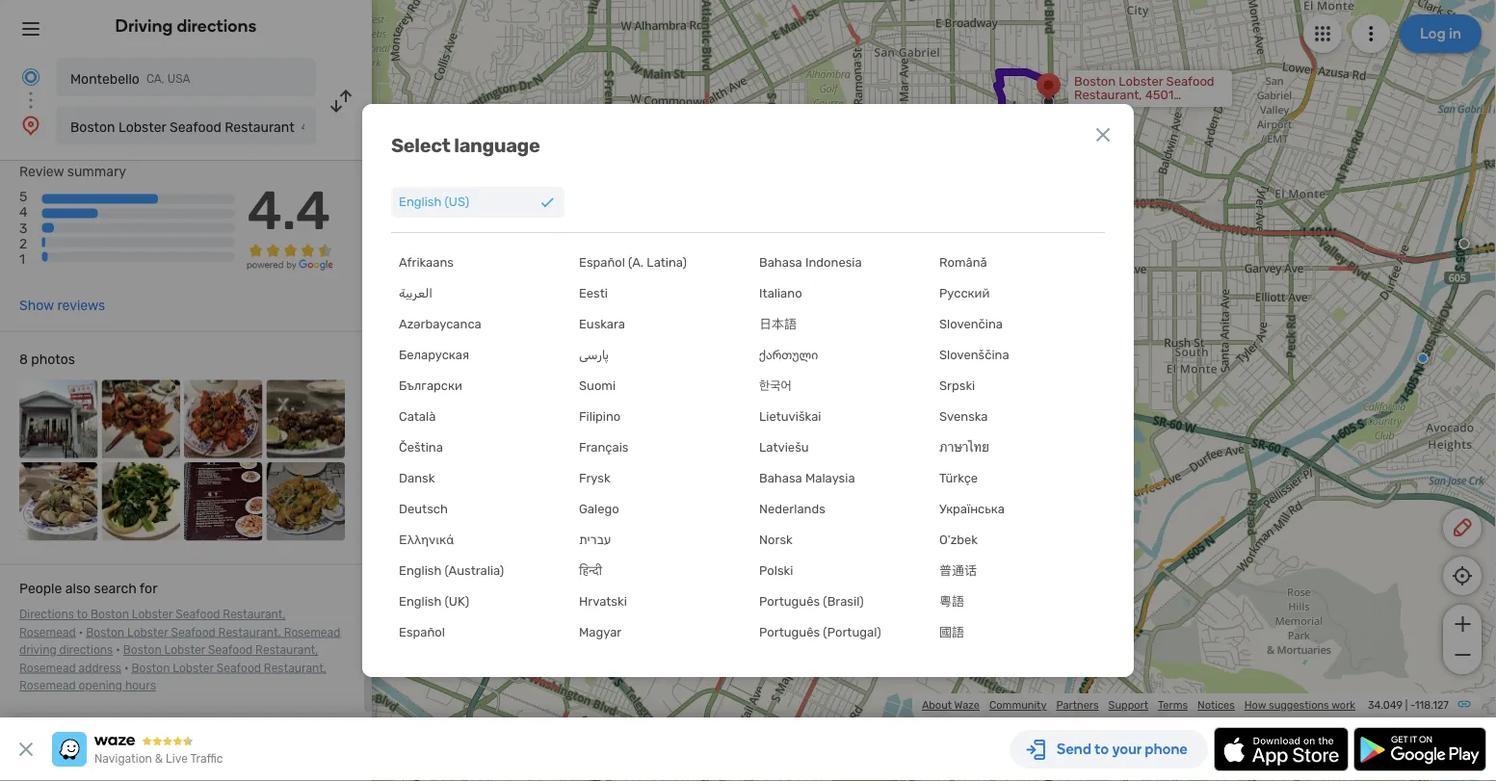 Task type: locate. For each thing, give the bounding box(es) containing it.
ca, up 粵語
[[930, 578, 950, 593]]

norsk
[[759, 533, 793, 548]]

restaurant, inside boston lobster seafood restaurant, rosemead address
[[255, 644, 318, 657]]

1 vertical spatial english
[[399, 564, 442, 579]]

ca, for montebello,
[[930, 578, 950, 593]]

eesti
[[579, 286, 608, 301]]

navigation
[[94, 753, 152, 766]]

català link
[[391, 402, 565, 433]]

restaurant, inside boston lobster seafood restaurant, rosemead opening hours
[[264, 662, 327, 675]]

български link
[[391, 371, 565, 402]]

ქართული link
[[752, 340, 925, 371]]

boston inside boston lobster seafood restaurant, rosemead opening hours
[[132, 662, 170, 675]]

português (portugal)
[[759, 625, 882, 640]]

1 português from the top
[[759, 595, 820, 610]]

o'zbek
[[940, 533, 978, 548]]

lobster down montebello ca, usa
[[118, 119, 166, 135]]

ca, inside montebello ca, usa
[[146, 72, 165, 86]]

image 1 of boston lobster seafood restaurant, rosemead image
[[19, 380, 98, 459]]

rosemead for boston lobster seafood restaurant, rosemead address
[[19, 662, 76, 675]]

english down ελληνικά
[[399, 564, 442, 579]]

0 vertical spatial directions
[[177, 15, 257, 36]]

2 português from the top
[[759, 625, 820, 640]]

community
[[990, 699, 1047, 712]]

boston lobster seafood restaurant, rosemead opening hours link
[[19, 662, 327, 693]]

english (us)
[[399, 195, 469, 210]]

latviešu
[[759, 440, 809, 455]]

suggestions
[[1269, 699, 1330, 712]]

0 vertical spatial español
[[579, 255, 625, 270]]

photos
[[31, 352, 75, 368]]

latina)
[[647, 255, 687, 270]]

0 vertical spatial português
[[759, 595, 820, 610]]

0 horizontal spatial ca,
[[146, 72, 165, 86]]

2 bahasa from the top
[[759, 471, 803, 486]]

lobster up boston lobster seafood restaurant, rosemead address
[[127, 626, 168, 640]]

seafood up boston lobster seafood restaurant, rosemead address
[[171, 626, 216, 640]]

2 vertical spatial english
[[399, 595, 442, 610]]

1 vertical spatial ca,
[[930, 578, 950, 593]]

select language
[[391, 134, 540, 157]]

ca, right montebello
[[146, 72, 165, 86]]

lobster inside directions to boston lobster seafood restaurant, rosemead
[[132, 608, 173, 622]]

bahasa up the italiano
[[759, 255, 803, 270]]

lobster inside boston lobster seafood restaurant, rosemead address
[[164, 644, 205, 657]]

dansk link
[[391, 464, 565, 494]]

english left (us)
[[399, 195, 442, 210]]

беларуская link
[[391, 340, 565, 371]]

0 horizontal spatial x image
[[14, 738, 38, 761]]

x image
[[1092, 123, 1115, 146], [14, 738, 38, 761]]

català
[[399, 410, 436, 425]]

lobster down boston lobster seafood restaurant, rosemead driving directions
[[173, 662, 214, 675]]

русский
[[940, 286, 990, 301]]

malaysia
[[806, 471, 855, 486]]

seafood for boston lobster seafood restaurant, rosemead driving directions
[[171, 626, 216, 640]]

seafood left restaurant
[[170, 119, 221, 135]]

opening
[[79, 680, 122, 693]]

3
[[19, 220, 27, 236]]

lietuviškai link
[[752, 402, 925, 433]]

boston inside directions to boston lobster seafood restaurant, rosemead
[[91, 608, 129, 622]]

1 vertical spatial directions
[[59, 644, 113, 657]]

boston for boston lobster seafood restaurant, rosemead driving directions
[[86, 626, 124, 640]]

seafood for boston lobster seafood restaurant, rosemead address
[[208, 644, 253, 657]]

polski link
[[752, 556, 925, 587]]

0 horizontal spatial directions
[[59, 644, 113, 657]]

people
[[19, 581, 62, 597]]

español down english (uk)
[[399, 625, 445, 640]]

boston lobster seafood restaurant, rosemead address link
[[19, 644, 318, 675]]

1 bahasa from the top
[[759, 255, 803, 270]]

directions up address
[[59, 644, 113, 657]]

1 vertical spatial usa
[[953, 578, 978, 593]]

bahasa
[[759, 255, 803, 270], [759, 471, 803, 486]]

english (uk)
[[399, 595, 469, 610]]

restaurant, for boston lobster seafood restaurant, rosemead opening hours
[[264, 662, 327, 675]]

boston up summary at top left
[[70, 119, 115, 135]]

lobster for boston lobster seafood restaurant
[[118, 119, 166, 135]]

seafood for boston lobster seafood restaurant
[[170, 119, 221, 135]]

usa up 粵語
[[953, 578, 978, 593]]

seafood inside button
[[170, 119, 221, 135]]

seafood up boston lobster seafood restaurant, rosemead driving directions
[[176, 608, 220, 622]]

restaurant,
[[223, 608, 286, 622], [218, 626, 281, 640], [255, 644, 318, 657], [264, 662, 327, 675]]

seafood down boston lobster seafood restaurant, rosemead driving directions link
[[217, 662, 261, 675]]

עברית‎
[[579, 533, 611, 548]]

boston down to
[[86, 626, 124, 640]]

seafood inside boston lobster seafood restaurant, rosemead opening hours
[[217, 662, 261, 675]]

lobster up boston lobster seafood restaurant, rosemead opening hours
[[164, 644, 205, 657]]

lobster inside boston lobster seafood restaurant, rosemead driving directions
[[127, 626, 168, 640]]

galego link
[[571, 494, 745, 525]]

español (a. latina) link
[[571, 248, 745, 279]]

support link
[[1109, 699, 1149, 712]]

rosemead inside boston lobster seafood restaurant, rosemead opening hours
[[19, 680, 76, 693]]

português
[[759, 595, 820, 610], [759, 625, 820, 640]]

2
[[19, 236, 27, 251]]

rosemead inside directions to boston lobster seafood restaurant, rosemead
[[19, 626, 76, 640]]

4.4
[[247, 178, 331, 242]]

deutsch
[[399, 502, 448, 517]]

afrikaans link
[[391, 248, 565, 279]]

review
[[19, 164, 64, 180]]

5
[[19, 189, 27, 205]]

lobster down for
[[132, 608, 173, 622]]

日本語
[[759, 317, 797, 332]]

español up 'eesti'
[[579, 255, 625, 270]]

usa
[[167, 72, 190, 86], [953, 578, 978, 593]]

4
[[19, 204, 28, 220]]

usa up boston lobster seafood restaurant button in the top of the page
[[167, 72, 190, 86]]

ca,
[[146, 72, 165, 86], [930, 578, 950, 593]]

bahasa down the latviešu
[[759, 471, 803, 486]]

0 vertical spatial usa
[[167, 72, 190, 86]]

galego
[[579, 502, 619, 517]]

to
[[77, 608, 88, 622]]

پارسی
[[579, 348, 609, 363]]

1 english from the top
[[399, 195, 442, 210]]

2 english from the top
[[399, 564, 442, 579]]

boston down the "search"
[[91, 608, 129, 622]]

indonesia
[[806, 255, 862, 270]]

about waze link
[[922, 699, 980, 712]]

usa inside montebello ca, usa
[[167, 72, 190, 86]]

română
[[940, 255, 988, 270]]

seafood up boston lobster seafood restaurant, rosemead opening hours
[[208, 644, 253, 657]]

1 vertical spatial bahasa
[[759, 471, 803, 486]]

for
[[140, 581, 158, 597]]

(a.
[[628, 255, 644, 270]]

english (us) link
[[391, 187, 565, 218]]

boston for boston lobster seafood restaurant, rosemead address
[[123, 644, 162, 657]]

0 horizontal spatial español
[[399, 625, 445, 640]]

frysk
[[579, 471, 611, 486]]

boston inside boston lobster seafood restaurant button
[[70, 119, 115, 135]]

dansk
[[399, 471, 435, 486]]

boston down directions to boston lobster seafood restaurant, rosemead
[[123, 644, 162, 657]]

slovenščina link
[[932, 340, 1105, 371]]

waze
[[955, 699, 980, 712]]

0 vertical spatial ca,
[[146, 72, 165, 86]]

italiano
[[759, 286, 802, 301]]

hrvatski
[[579, 595, 627, 610]]

zoom out image
[[1451, 644, 1475, 667]]

lobster inside button
[[118, 119, 166, 135]]

english for english (australia)
[[399, 564, 442, 579]]

1 horizontal spatial usa
[[953, 578, 978, 593]]

seafood for boston lobster seafood restaurant, rosemead opening hours
[[217, 662, 261, 675]]

english left the (uk)
[[399, 595, 442, 610]]

english (australia)
[[399, 564, 504, 579]]

azərbaycanca link
[[391, 309, 565, 340]]

हिन्दी
[[579, 564, 602, 579]]

1 horizontal spatial ca,
[[930, 578, 950, 593]]

(australia)
[[445, 564, 504, 579]]

1 vertical spatial español
[[399, 625, 445, 640]]

1 vertical spatial x image
[[14, 738, 38, 761]]

boston lobster seafood restaurant, rosemead driving directions
[[19, 626, 341, 657]]

restaurant, for boston lobster seafood restaurant, rosemead driving directions
[[218, 626, 281, 640]]

português down polski
[[759, 595, 820, 610]]

rosemead inside boston lobster seafood restaurant, rosemead address
[[19, 662, 76, 675]]

1 horizontal spatial directions
[[177, 15, 257, 36]]

1 horizontal spatial x image
[[1092, 123, 1115, 146]]

directions right driving
[[177, 15, 257, 36]]

boston inside boston lobster seafood restaurant, rosemead driving directions
[[86, 626, 124, 640]]

3 english from the top
[[399, 595, 442, 610]]

&
[[155, 753, 163, 766]]

english (uk) link
[[391, 587, 565, 618]]

português for português (portugal)
[[759, 625, 820, 640]]

restaurant, inside boston lobster seafood restaurant, rosemead driving directions
[[218, 626, 281, 640]]

lobster inside boston lobster seafood restaurant, rosemead opening hours
[[173, 662, 214, 675]]

image 5 of boston lobster seafood restaurant, rosemead image
[[19, 463, 98, 541]]

boston inside boston lobster seafood restaurant, rosemead address
[[123, 644, 162, 657]]

lobster for boston lobster seafood restaurant, rosemead address
[[164, 644, 205, 657]]

rosemead inside boston lobster seafood restaurant, rosemead driving directions
[[284, 626, 341, 640]]

seafood inside boston lobster seafood restaurant, rosemead address
[[208, 644, 253, 657]]

ภาษาไทย link
[[932, 433, 1105, 464]]

ελληνικά
[[399, 533, 454, 548]]

seafood inside boston lobster seafood restaurant, rosemead driving directions
[[171, 626, 216, 640]]

1 horizontal spatial español
[[579, 255, 625, 270]]

0 vertical spatial english
[[399, 195, 442, 210]]

پارسی link
[[571, 340, 745, 371]]

link image
[[1457, 697, 1473, 712]]

rosemead for boston lobster seafood restaurant, rosemead opening hours
[[19, 680, 76, 693]]

1 vertical spatial português
[[759, 625, 820, 640]]

0 vertical spatial bahasa
[[759, 255, 803, 270]]

português down português (brasil)
[[759, 625, 820, 640]]

boston up hours
[[132, 662, 170, 675]]

0 horizontal spatial usa
[[167, 72, 190, 86]]

34.049 | -118.127
[[1368, 699, 1449, 712]]

reviews
[[57, 298, 105, 314]]



Task type: describe. For each thing, give the bounding box(es) containing it.
(portugal)
[[823, 625, 882, 640]]

image 3 of boston lobster seafood restaurant, rosemead image
[[184, 380, 263, 459]]

magyar link
[[571, 618, 745, 649]]

čeština link
[[391, 433, 565, 464]]

people also search for
[[19, 581, 158, 597]]

bahasa for bahasa malaysia
[[759, 471, 803, 486]]

português for português (brasil)
[[759, 595, 820, 610]]

polski
[[759, 564, 793, 579]]

slovenčina
[[940, 317, 1003, 332]]

search
[[94, 581, 137, 597]]

terms link
[[1158, 699, 1188, 712]]

ελληνικά link
[[391, 525, 565, 556]]

español for español
[[399, 625, 445, 640]]

國語
[[940, 625, 965, 640]]

普通话 link
[[932, 556, 1105, 587]]

montebello, ca, usa
[[860, 578, 978, 593]]

community link
[[990, 699, 1047, 712]]

frysk link
[[571, 464, 745, 494]]

日本語 link
[[752, 309, 925, 340]]

bahasa malaysia link
[[752, 464, 925, 494]]

directions
[[19, 608, 74, 622]]

0 vertical spatial x image
[[1092, 123, 1115, 146]]

español link
[[391, 618, 565, 649]]

lobster for boston lobster seafood restaurant, rosemead opening hours
[[173, 662, 214, 675]]

english for english (uk)
[[399, 595, 442, 610]]

|
[[1406, 699, 1408, 712]]

restaurant
[[225, 119, 295, 135]]

english for english (us)
[[399, 195, 442, 210]]

support
[[1109, 699, 1149, 712]]

國語 link
[[932, 618, 1105, 649]]

image 2 of boston lobster seafood restaurant, rosemead image
[[102, 380, 180, 459]]

checkmark image
[[538, 193, 557, 212]]

partners
[[1057, 699, 1099, 712]]

directions inside boston lobster seafood restaurant, rosemead driving directions
[[59, 644, 113, 657]]

seafood inside directions to boston lobster seafood restaurant, rosemead
[[176, 608, 220, 622]]

boston lobster seafood restaurant button
[[56, 106, 316, 145]]

work
[[1332, 699, 1356, 712]]

čeština
[[399, 440, 443, 455]]

image 4 of boston lobster seafood restaurant, rosemead image
[[266, 380, 345, 459]]

magyar
[[579, 625, 622, 640]]

image 6 of boston lobster seafood restaurant, rosemead image
[[102, 463, 180, 541]]

български
[[399, 379, 462, 394]]

usa for montebello,
[[953, 578, 978, 593]]

driving directions
[[115, 15, 257, 36]]

suomi link
[[571, 371, 745, 402]]

how suggestions work link
[[1245, 699, 1356, 712]]

nederlands link
[[752, 494, 925, 525]]

ქართული
[[759, 348, 818, 363]]

svenska link
[[932, 402, 1105, 433]]

普通话
[[940, 564, 977, 579]]

filipino
[[579, 410, 621, 425]]

lobster for boston lobster seafood restaurant, rosemead driving directions
[[127, 626, 168, 640]]

montebello,
[[860, 578, 927, 593]]

русский link
[[932, 279, 1105, 309]]

english (australia) link
[[391, 556, 565, 587]]

image 8 of boston lobster seafood restaurant, rosemead image
[[266, 463, 345, 541]]

current location image
[[19, 66, 42, 89]]

about
[[922, 699, 952, 712]]

हिन्दी link
[[571, 556, 745, 587]]

zoom in image
[[1451, 613, 1475, 636]]

беларуская
[[399, 348, 469, 363]]

image 7 of boston lobster seafood restaurant, rosemead image
[[184, 463, 263, 541]]

hrvatski link
[[571, 587, 745, 618]]

restaurant, inside directions to boston lobster seafood restaurant, rosemead
[[223, 608, 286, 622]]

location image
[[19, 114, 42, 137]]

language
[[454, 134, 540, 157]]

deutsch link
[[391, 494, 565, 525]]

español for español (a. latina)
[[579, 255, 625, 270]]

directions to boston lobster seafood restaurant, rosemead
[[19, 608, 286, 640]]

italiano link
[[752, 279, 925, 309]]

(brasil)
[[823, 595, 864, 610]]

partners link
[[1057, 699, 1099, 712]]

34.049
[[1368, 699, 1403, 712]]

boston for boston lobster seafood restaurant
[[70, 119, 115, 135]]

slovenčina link
[[932, 309, 1105, 340]]

한국어 link
[[752, 371, 925, 402]]

hours
[[125, 680, 156, 693]]

rosemead for boston lobster seafood restaurant, rosemead driving directions
[[284, 626, 341, 640]]

azərbaycanca
[[399, 317, 482, 332]]

1
[[19, 251, 25, 267]]

עברית‎ link
[[571, 525, 745, 556]]

العربية
[[399, 286, 433, 301]]

boston for boston lobster seafood restaurant, rosemead opening hours
[[132, 662, 170, 675]]

restaurant, for boston lobster seafood restaurant, rosemead address
[[255, 644, 318, 657]]

-
[[1411, 699, 1416, 712]]

usa for montebello
[[167, 72, 190, 86]]

directions to boston lobster seafood restaurant, rosemead link
[[19, 608, 286, 640]]

notices link
[[1198, 699, 1235, 712]]

navigation & live traffic
[[94, 753, 223, 766]]

pencil image
[[1451, 517, 1474, 540]]

montebello
[[70, 71, 140, 87]]

118.127
[[1416, 699, 1449, 712]]

bahasa malaysia
[[759, 471, 855, 486]]

lietuviškai
[[759, 410, 822, 425]]

svenska
[[940, 410, 988, 425]]

show
[[19, 298, 54, 314]]

ca, for montebello
[[146, 72, 165, 86]]

română link
[[932, 248, 1105, 279]]

suomi
[[579, 379, 616, 394]]

summary
[[67, 164, 126, 180]]

srpski link
[[932, 371, 1105, 402]]

afrikaans
[[399, 255, 454, 270]]

bahasa for bahasa indonesia
[[759, 255, 803, 270]]

address
[[79, 662, 121, 675]]

português (brasil) link
[[752, 587, 925, 618]]



Task type: vqa. For each thing, say whether or not it's contained in the screenshot.
the Manhattan associated with driving
no



